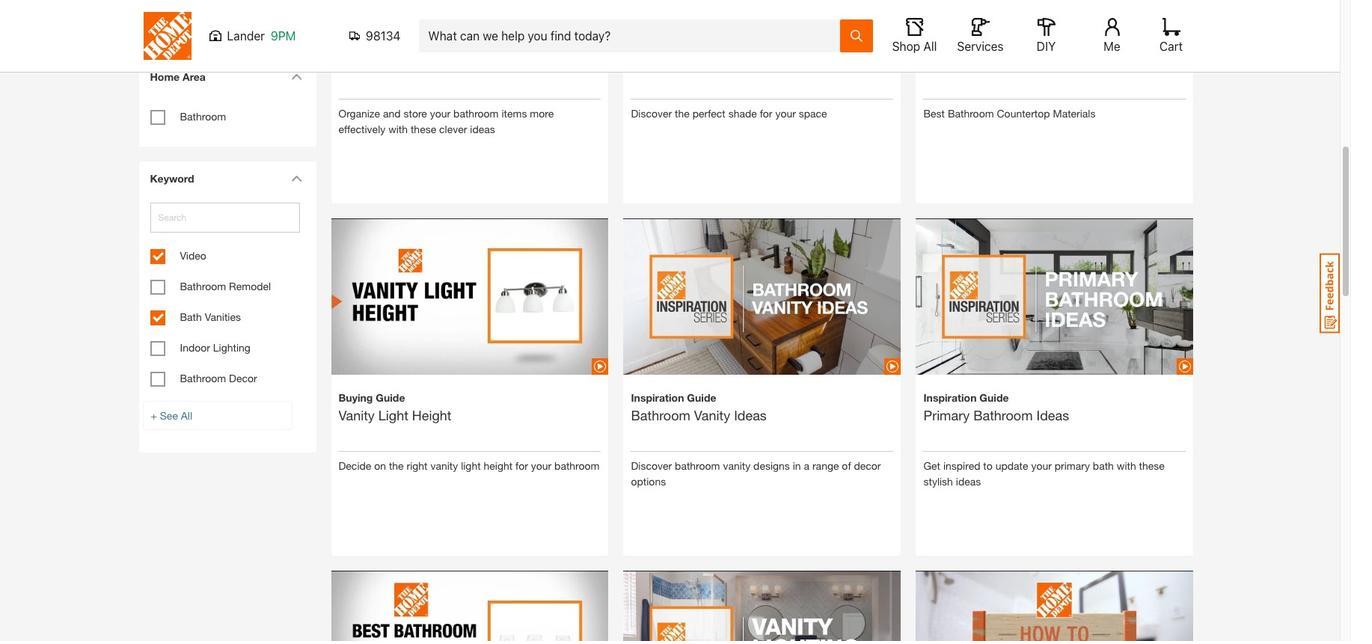 Task type: describe. For each thing, give the bounding box(es) containing it.
98134 button
[[349, 28, 401, 43]]

indoor
[[180, 341, 210, 354]]

services button
[[957, 18, 1005, 54]]

home
[[150, 70, 180, 83]]

bathroom up bath vanities
[[180, 280, 226, 293]]

bath
[[1093, 459, 1114, 472]]

your inside organize and store your bathroom items more effectively with these clever ideas
[[430, 107, 451, 119]]

guide inside inspiration guide bathroom vanity ideas
[[687, 391, 717, 404]]

bathroom right best
[[948, 107, 994, 119]]

decide
[[339, 459, 371, 472]]

keyword button
[[143, 162, 307, 195]]

area
[[183, 70, 206, 83]]

bathroom inside inspiration guide primary bathroom ideas
[[974, 407, 1033, 423]]

the home depot logo image
[[143, 12, 191, 60]]

primary bathroom ideas image
[[916, 193, 1194, 401]]

bathroom inside inspiration guide bathroom vanity ideas
[[631, 407, 691, 423]]

ideas for bathroom vanity ideas
[[734, 407, 767, 423]]

influencer guides
[[180, 8, 262, 21]]

range
[[813, 459, 839, 472]]

bathroom down "indoor"
[[180, 372, 226, 385]]

best bathroom countertop materials
[[924, 107, 1096, 119]]

me
[[1104, 40, 1121, 53]]

your left space
[[776, 107, 796, 119]]

designs
[[754, 459, 790, 472]]

see
[[160, 409, 178, 422]]

these inside get inspired to update your primary bath with these stylish ideas
[[1139, 459, 1165, 472]]

vanity inside inspiration guide bathroom vanity ideas
[[694, 407, 731, 423]]

home area button
[[143, 60, 307, 94]]

1 vertical spatial the
[[389, 459, 404, 472]]

countertop
[[997, 107, 1050, 119]]

me button
[[1088, 18, 1136, 54]]

organize and store your bathroom items more effectively with these clever ideas
[[339, 107, 554, 135]]

1 horizontal spatial the
[[675, 107, 690, 119]]

guide inside 'link'
[[961, 39, 990, 51]]

+ see all button
[[143, 401, 292, 430]]

best
[[924, 107, 945, 119]]

these inside organize and store your bathroom items more effectively with these clever ideas
[[411, 122, 436, 135]]

1 vertical spatial for
[[516, 459, 528, 472]]

vanities
[[205, 311, 241, 323]]

store
[[404, 107, 427, 119]]

discover bathroom vanity designs in a range of decor options
[[631, 459, 881, 488]]

bathroom decor
[[180, 372, 257, 385]]

bathroom vanity ideas image
[[624, 193, 901, 401]]

vanity inside the buying guide vanity light height
[[339, 407, 375, 423]]

shop all
[[892, 40, 937, 53]]

bathroom remodel
[[180, 280, 271, 293]]

1 vanity from the left
[[431, 459, 458, 472]]

options
[[631, 475, 666, 488]]

+
[[151, 409, 157, 422]]

video
[[180, 249, 206, 262]]

caret icon image for home area
[[291, 73, 302, 80]]

decor
[[854, 459, 881, 472]]

ideas inside organize and store your bathroom items more effectively with these clever ideas
[[470, 122, 495, 135]]

more
[[530, 107, 554, 119]]

98134
[[366, 29, 401, 43]]

guides
[[229, 8, 262, 21]]

shop
[[892, 40, 921, 53]]

update
[[996, 459, 1029, 472]]

shade
[[729, 107, 757, 119]]

buying for buying guide
[[924, 39, 958, 51]]

materials
[[1053, 107, 1096, 119]]

perfect
[[693, 107, 726, 119]]

light
[[379, 407, 408, 423]]

get
[[924, 459, 941, 472]]

on
[[374, 459, 386, 472]]

bath
[[180, 311, 202, 323]]

with inside organize and store your bathroom items more effectively with these clever ideas
[[388, 122, 408, 135]]

your right height on the left of the page
[[531, 459, 552, 472]]

guide inside the buying guide vanity light height
[[376, 391, 405, 404]]

feedback link image
[[1320, 253, 1340, 334]]

light
[[461, 459, 481, 472]]

bathroom inside discover bathroom vanity designs in a range of decor options
[[675, 459, 720, 472]]

remodel
[[229, 280, 271, 293]]

lander
[[227, 29, 265, 43]]

shop all button
[[891, 18, 939, 54]]

effectively
[[339, 122, 386, 135]]

your inside get inspired to update your primary bath with these stylish ideas
[[1031, 459, 1052, 472]]

indoor lighting
[[180, 341, 251, 354]]

inspiration guide for discover
[[631, 39, 717, 51]]



Task type: locate. For each thing, give the bounding box(es) containing it.
ideas right clever
[[470, 122, 495, 135]]

home area
[[150, 70, 206, 83]]

organize
[[339, 107, 380, 119]]

0 horizontal spatial with
[[388, 122, 408, 135]]

caret icon image for keyword
[[291, 175, 302, 182]]

your right update
[[1031, 459, 1052, 472]]

2 ideas from the left
[[1037, 407, 1069, 423]]

0 horizontal spatial ideas
[[734, 407, 767, 423]]

all inside button
[[924, 40, 937, 53]]

bath vanities
[[180, 311, 241, 323]]

clever
[[439, 122, 467, 135]]

inspiration guide link
[[339, 37, 601, 105], [631, 37, 894, 105]]

get inspired to update your primary bath with these stylish ideas
[[924, 459, 1165, 488]]

with inside get inspired to update your primary bath with these stylish ideas
[[1117, 459, 1136, 472]]

0 horizontal spatial buying
[[339, 391, 373, 404]]

buying inside the buying guide vanity light height
[[339, 391, 373, 404]]

vanity
[[431, 459, 458, 472], [723, 459, 751, 472]]

services
[[957, 40, 1004, 53]]

9pm
[[271, 29, 296, 43]]

buying guide
[[924, 39, 990, 51]]

all right shop
[[924, 40, 937, 53]]

inspired
[[944, 459, 981, 472]]

1 horizontal spatial vanity
[[723, 459, 751, 472]]

to
[[984, 459, 993, 472]]

primary
[[924, 407, 970, 423]]

caret icon image inside keyword 'button'
[[291, 175, 302, 182]]

1 horizontal spatial ideas
[[956, 475, 981, 488]]

0 vertical spatial these
[[411, 122, 436, 135]]

1 horizontal spatial these
[[1139, 459, 1165, 472]]

1 horizontal spatial for
[[760, 107, 773, 119]]

discover for discover bathroom vanity designs in a range of decor options
[[631, 459, 672, 472]]

and
[[383, 107, 401, 119]]

buying for buying guide vanity light height
[[339, 391, 373, 404]]

Search search field
[[150, 203, 300, 233]]

diy button
[[1023, 18, 1070, 54]]

inspiration guide bathroom vanity ideas
[[631, 391, 767, 423]]

2 vanity from the left
[[694, 407, 731, 423]]

1 vertical spatial these
[[1139, 459, 1165, 472]]

inspiration guide
[[339, 39, 424, 51], [631, 39, 717, 51]]

1 vanity from the left
[[339, 407, 375, 423]]

1 horizontal spatial inspiration guide link
[[631, 37, 894, 105]]

1 vertical spatial discover
[[631, 459, 672, 472]]

2 caret icon image from the top
[[291, 175, 302, 182]]

your
[[430, 107, 451, 119], [776, 107, 796, 119], [531, 459, 552, 472], [1031, 459, 1052, 472]]

0 vertical spatial buying
[[924, 39, 958, 51]]

0 horizontal spatial inspiration guide link
[[339, 37, 601, 105]]

buying guide link
[[924, 37, 1186, 105]]

ideas
[[734, 407, 767, 423], [1037, 407, 1069, 423]]

0 vertical spatial caret icon image
[[291, 73, 302, 80]]

vanity light height image
[[331, 193, 609, 401]]

of
[[842, 459, 851, 472]]

discover up options
[[631, 459, 672, 472]]

inspiration guide for organize
[[339, 39, 424, 51]]

with down and
[[388, 122, 408, 135]]

the left perfect
[[675, 107, 690, 119]]

1 horizontal spatial with
[[1117, 459, 1136, 472]]

vanity inside discover bathroom vanity designs in a range of decor options
[[723, 459, 751, 472]]

discover left perfect
[[631, 107, 672, 119]]

buying inside 'link'
[[924, 39, 958, 51]]

cart link
[[1155, 18, 1188, 54]]

0 vertical spatial ideas
[[470, 122, 495, 135]]

for right height on the left of the page
[[516, 459, 528, 472]]

these right bath
[[1139, 459, 1165, 472]]

0 horizontal spatial inspiration guide
[[339, 39, 424, 51]]

right
[[407, 459, 428, 472]]

1 discover from the top
[[631, 107, 672, 119]]

influencer
[[180, 8, 226, 21]]

all
[[924, 40, 937, 53], [181, 409, 192, 422]]

0 horizontal spatial vanity
[[339, 407, 375, 423]]

inspiration inside inspiration guide primary bathroom ideas
[[924, 391, 977, 404]]

1 vertical spatial buying
[[339, 391, 373, 404]]

0 horizontal spatial ideas
[[470, 122, 495, 135]]

0 vertical spatial for
[[760, 107, 773, 119]]

2 discover from the top
[[631, 459, 672, 472]]

guide inside inspiration guide primary bathroom ideas
[[980, 391, 1009, 404]]

these
[[411, 122, 436, 135], [1139, 459, 1165, 472]]

inspiration guide link for for
[[631, 37, 894, 105]]

bathroom inside organize and store your bathroom items more effectively with these clever ideas
[[454, 107, 499, 119]]

items
[[502, 107, 527, 119]]

buying right shop
[[924, 39, 958, 51]]

stylish
[[924, 475, 953, 488]]

ideas up designs
[[734, 407, 767, 423]]

all right see
[[181, 409, 192, 422]]

lander 9pm
[[227, 29, 296, 43]]

0 vertical spatial all
[[924, 40, 937, 53]]

the
[[675, 107, 690, 119], [389, 459, 404, 472]]

with right bath
[[1117, 459, 1136, 472]]

0 vertical spatial with
[[388, 122, 408, 135]]

inspiration guide primary bathroom ideas
[[924, 391, 1069, 423]]

a
[[804, 459, 810, 472]]

0 horizontal spatial vanity
[[431, 459, 458, 472]]

1 ideas from the left
[[734, 407, 767, 423]]

height
[[484, 459, 513, 472]]

vanity up discover bathroom vanity designs in a range of decor options on the bottom of page
[[694, 407, 731, 423]]

in
[[793, 459, 801, 472]]

0 vertical spatial discover
[[631, 107, 672, 119]]

discover
[[631, 107, 672, 119], [631, 459, 672, 472]]

What can we help you find today? search field
[[428, 20, 839, 52]]

1 horizontal spatial vanity
[[694, 407, 731, 423]]

inspiration guide link up shade
[[631, 37, 894, 105]]

1 horizontal spatial inspiration guide
[[631, 39, 717, 51]]

caret icon image
[[291, 73, 302, 80], [291, 175, 302, 182]]

decor
[[229, 372, 257, 385]]

bathroom
[[948, 107, 994, 119], [180, 280, 226, 293], [180, 372, 226, 385], [631, 407, 691, 423], [974, 407, 1033, 423]]

these down store
[[411, 122, 436, 135]]

1 vertical spatial ideas
[[956, 475, 981, 488]]

ideas for primary bathroom ideas
[[1037, 407, 1069, 423]]

ideas down inspired
[[956, 475, 981, 488]]

primary
[[1055, 459, 1090, 472]]

0 horizontal spatial the
[[389, 459, 404, 472]]

bathroom up update
[[974, 407, 1033, 423]]

1 horizontal spatial ideas
[[1037, 407, 1069, 423]]

buying guide vanity light height
[[339, 391, 452, 423]]

2 inspiration guide link from the left
[[631, 37, 894, 105]]

ideas up primary
[[1037, 407, 1069, 423]]

inspiration
[[339, 39, 392, 51], [631, 39, 684, 51], [631, 391, 684, 404], [924, 391, 977, 404]]

for right shade
[[760, 107, 773, 119]]

discover for discover the perfect shade for your space
[[631, 107, 672, 119]]

1 horizontal spatial all
[[924, 40, 937, 53]]

bathroom
[[454, 107, 499, 119], [180, 110, 226, 123], [555, 459, 600, 472], [675, 459, 720, 472]]

ideas inside get inspired to update your primary bath with these stylish ideas
[[956, 475, 981, 488]]

inspiration inside inspiration guide bathroom vanity ideas
[[631, 391, 684, 404]]

your up clever
[[430, 107, 451, 119]]

1 vertical spatial with
[[1117, 459, 1136, 472]]

1 vertical spatial all
[[181, 409, 192, 422]]

inspiration guide link up organize and store your bathroom items more effectively with these clever ideas
[[339, 37, 601, 105]]

ideas inside inspiration guide primary bathroom ideas
[[1037, 407, 1069, 423]]

guide
[[395, 39, 424, 51], [687, 39, 717, 51], [961, 39, 990, 51], [376, 391, 405, 404], [687, 391, 717, 404], [980, 391, 1009, 404]]

height
[[412, 407, 452, 423]]

cart
[[1160, 40, 1183, 53]]

1 vertical spatial caret icon image
[[291, 175, 302, 182]]

ideas
[[470, 122, 495, 135], [956, 475, 981, 488]]

0 horizontal spatial all
[[181, 409, 192, 422]]

inspiration guide link for bathroom
[[339, 37, 601, 105]]

caret icon image inside the home area button
[[291, 73, 302, 80]]

1 horizontal spatial buying
[[924, 39, 958, 51]]

discover the perfect shade for your space
[[631, 107, 827, 119]]

buying
[[924, 39, 958, 51], [339, 391, 373, 404]]

1 inspiration guide from the left
[[339, 39, 424, 51]]

vanity left light
[[431, 459, 458, 472]]

diy
[[1037, 40, 1056, 53]]

+ see all
[[151, 409, 192, 422]]

vanity left light
[[339, 407, 375, 423]]

2 vanity from the left
[[723, 459, 751, 472]]

for
[[760, 107, 773, 119], [516, 459, 528, 472]]

all inside button
[[181, 409, 192, 422]]

buying up the decide
[[339, 391, 373, 404]]

1 inspiration guide link from the left
[[339, 37, 601, 105]]

0 horizontal spatial for
[[516, 459, 528, 472]]

decide on the right vanity light height for your bathroom
[[339, 459, 600, 472]]

space
[[799, 107, 827, 119]]

with
[[388, 122, 408, 135], [1117, 459, 1136, 472]]

0 vertical spatial the
[[675, 107, 690, 119]]

bathroom up options
[[631, 407, 691, 423]]

ideas inside inspiration guide bathroom vanity ideas
[[734, 407, 767, 423]]

0 horizontal spatial these
[[411, 122, 436, 135]]

the right on
[[389, 459, 404, 472]]

1 caret icon image from the top
[[291, 73, 302, 80]]

vanity left designs
[[723, 459, 751, 472]]

vanity
[[339, 407, 375, 423], [694, 407, 731, 423]]

discover inside discover bathroom vanity designs in a range of decor options
[[631, 459, 672, 472]]

keyword
[[150, 172, 194, 185]]

2 inspiration guide from the left
[[631, 39, 717, 51]]

lighting
[[213, 341, 251, 354]]



Task type: vqa. For each thing, say whether or not it's contained in the screenshot.
61
no



